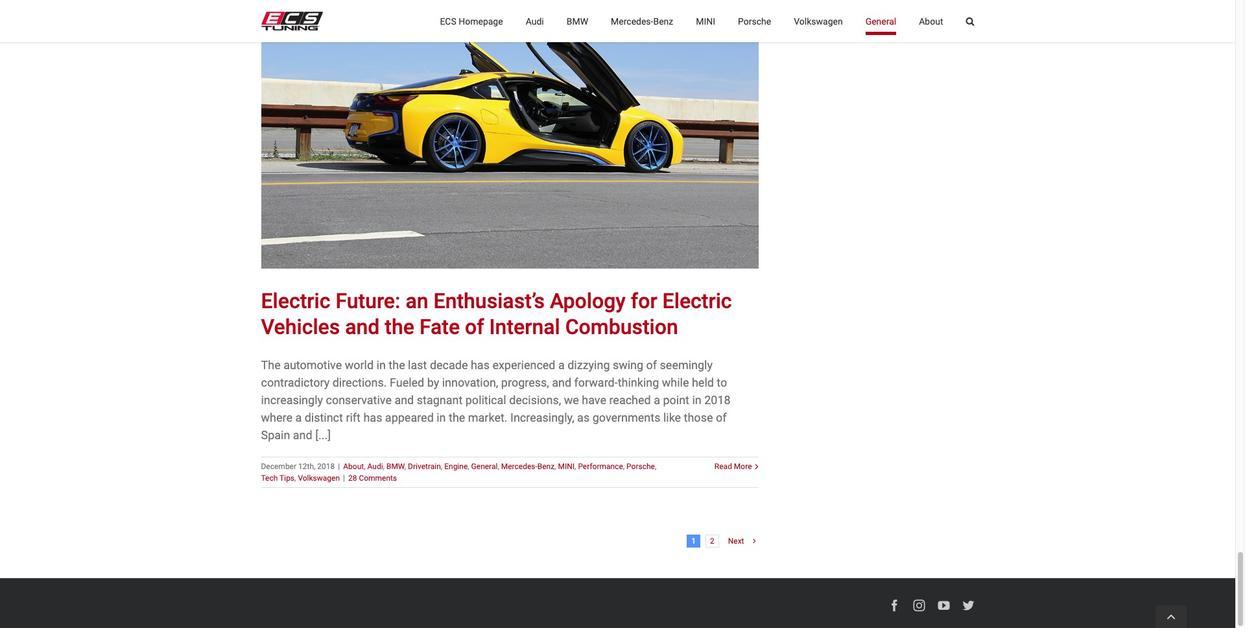 Task type: locate. For each thing, give the bounding box(es) containing it.
read more link
[[715, 461, 752, 473]]

market.
[[468, 411, 508, 425]]

fueled
[[390, 376, 424, 390]]

0 horizontal spatial audi
[[368, 462, 383, 471]]

electric up vehicles in the left of the page
[[261, 289, 331, 314]]

ecs
[[440, 16, 457, 26]]

1 horizontal spatial a
[[559, 358, 565, 372]]

0 horizontal spatial electric
[[261, 289, 331, 314]]

porsche
[[738, 16, 772, 26], [627, 462, 655, 471]]

progress,
[[501, 376, 549, 390]]

1 horizontal spatial about link
[[919, 0, 944, 42]]

held
[[692, 376, 714, 390]]

audi link
[[526, 0, 544, 42], [368, 462, 383, 471]]

a
[[559, 358, 565, 372], [654, 393, 660, 407], [295, 411, 302, 425]]

increasingly
[[261, 393, 323, 407]]

1 horizontal spatial volkswagen link
[[794, 0, 843, 42]]

general inside december 12th, 2018 | about , audi , bmw , drivetrain , engine , general , mercedes-benz , mini , performance , porsche , tech tips , volkswagen | 28 comments
[[471, 462, 498, 471]]

0 horizontal spatial audi link
[[368, 462, 383, 471]]

decisions,
[[509, 393, 561, 407]]

1 vertical spatial porsche link
[[627, 462, 655, 471]]

mercedes-
[[611, 16, 654, 26], [501, 462, 538, 471]]

1 horizontal spatial porsche
[[738, 16, 772, 26]]

0 vertical spatial mini link
[[696, 0, 716, 42]]

0 vertical spatial general link
[[866, 0, 897, 42]]

of
[[465, 315, 484, 340], [647, 358, 657, 372], [716, 411, 727, 425]]

1 vertical spatial audi link
[[368, 462, 383, 471]]

of right those
[[716, 411, 727, 425]]

electric
[[261, 289, 331, 314], [663, 289, 732, 314]]

a left point
[[654, 393, 660, 407]]

,
[[364, 462, 366, 471], [383, 462, 385, 471], [405, 462, 406, 471], [441, 462, 443, 471], [468, 462, 469, 471], [498, 462, 499, 471], [555, 462, 556, 471], [575, 462, 576, 471], [623, 462, 625, 471], [655, 462, 657, 471], [295, 474, 296, 483]]

porsche inside december 12th, 2018 | about , audi , bmw , drivetrain , engine , general , mercedes-benz , mini , performance , porsche , tech tips , volkswagen | 28 comments
[[627, 462, 655, 471]]

0 horizontal spatial 2018
[[317, 462, 335, 471]]

2 horizontal spatial in
[[692, 393, 702, 407]]

of up thinking
[[647, 358, 657, 372]]

about
[[919, 16, 944, 26], [343, 462, 364, 471]]

1 vertical spatial mini
[[558, 462, 575, 471]]

mini left performance
[[558, 462, 575, 471]]

0 horizontal spatial bmw link
[[387, 462, 405, 471]]

future:
[[336, 289, 401, 314]]

0 vertical spatial the
[[385, 315, 415, 340]]

1 vertical spatial volkswagen link
[[298, 474, 340, 483]]

| left 28
[[343, 474, 345, 483]]

the down an
[[385, 315, 415, 340]]

where
[[261, 411, 293, 425]]

0 horizontal spatial general
[[471, 462, 498, 471]]

has up 'innovation,'
[[471, 358, 490, 372]]

the inside electric future: an enthusiast's apology for electric vehicles and the fate of internal combustion
[[385, 315, 415, 340]]

governments
[[593, 411, 661, 425]]

0 vertical spatial benz
[[654, 16, 674, 26]]

bmw link left mercedes-benz
[[567, 0, 588, 42]]

decade
[[430, 358, 468, 372]]

1 horizontal spatial 2018
[[705, 393, 731, 407]]

1 horizontal spatial bmw link
[[567, 0, 588, 42]]

1 vertical spatial about link
[[343, 462, 364, 471]]

december
[[261, 462, 297, 471]]

0 horizontal spatial mercedes-
[[501, 462, 538, 471]]

0 horizontal spatial of
[[465, 315, 484, 340]]

0 horizontal spatial bmw
[[387, 462, 405, 471]]

1 vertical spatial bmw
[[387, 462, 405, 471]]

benz inside december 12th, 2018 | about , audi , bmw , drivetrain , engine , general , mercedes-benz , mini , performance , porsche , tech tips , volkswagen | 28 comments
[[538, 462, 555, 471]]

ecs tuning logo image
[[261, 12, 323, 30]]

appeared
[[385, 411, 434, 425]]

1 vertical spatial mini link
[[558, 462, 575, 471]]

28 comments link
[[348, 474, 397, 483]]

mini right mercedes-benz
[[696, 16, 716, 26]]

1 vertical spatial 2018
[[317, 462, 335, 471]]

in down the stagnant
[[437, 411, 446, 425]]

1 horizontal spatial general link
[[866, 0, 897, 42]]

1 horizontal spatial mini link
[[696, 0, 716, 42]]

1 vertical spatial general
[[471, 462, 498, 471]]

1 horizontal spatial |
[[343, 474, 345, 483]]

the automotive world in the last decade has experienced a dizzying swing of seemingly contradictory directions. fueled by innovation, progress, and forward-thinking while held to increasingly conservative and stagnant political decisions, we have reached a point in 2018 where a distinct rift has appeared in the market. increasingly, as governments like those of spain and [...]
[[261, 358, 731, 442]]

1 vertical spatial |
[[343, 474, 345, 483]]

contradictory
[[261, 376, 330, 390]]

last
[[408, 358, 427, 372]]

audi link right homepage
[[526, 0, 544, 42]]

and down future:
[[345, 315, 380, 340]]

in up those
[[692, 393, 702, 407]]

those
[[684, 411, 713, 425]]

0 horizontal spatial benz
[[538, 462, 555, 471]]

of down enthusiast's
[[465, 315, 484, 340]]

and down fueled
[[395, 393, 414, 407]]

1 vertical spatial mercedes-benz link
[[501, 462, 555, 471]]

volkswagen link
[[794, 0, 843, 42], [298, 474, 340, 483]]

in
[[377, 358, 386, 372], [692, 393, 702, 407], [437, 411, 446, 425]]

1 vertical spatial bmw link
[[387, 462, 405, 471]]

drivetrain link
[[408, 462, 441, 471]]

2 vertical spatial the
[[449, 411, 465, 425]]

0 vertical spatial bmw
[[567, 16, 588, 26]]

we
[[564, 393, 579, 407]]

0 vertical spatial has
[[471, 358, 490, 372]]

1 vertical spatial has
[[364, 411, 382, 425]]

bmw up comments
[[387, 462, 405, 471]]

bmw inside december 12th, 2018 | about , audi , bmw , drivetrain , engine , general , mercedes-benz , mini , performance , porsche , tech tips , volkswagen | 28 comments
[[387, 462, 405, 471]]

bmw link
[[567, 0, 588, 42], [387, 462, 405, 471]]

1 horizontal spatial in
[[437, 411, 446, 425]]

general link
[[866, 0, 897, 42], [471, 462, 498, 471]]

0 horizontal spatial porsche
[[627, 462, 655, 471]]

and
[[345, 315, 380, 340], [552, 376, 572, 390], [395, 393, 414, 407], [293, 428, 313, 442]]

audi up 28 comments link
[[368, 462, 383, 471]]

audi
[[526, 16, 544, 26], [368, 462, 383, 471]]

2018 down 'to'
[[705, 393, 731, 407]]

porsche link
[[738, 0, 772, 42], [627, 462, 655, 471]]

0 vertical spatial 2018
[[705, 393, 731, 407]]

bmw left mercedes-benz
[[567, 16, 588, 26]]

more
[[734, 462, 752, 471]]

audi right homepage
[[526, 16, 544, 26]]

volkswagen
[[794, 16, 843, 26], [298, 474, 340, 483]]

2 horizontal spatial of
[[716, 411, 727, 425]]

distinct
[[305, 411, 343, 425]]

1 vertical spatial of
[[647, 358, 657, 372]]

electric right for
[[663, 289, 732, 314]]

1 vertical spatial about
[[343, 462, 364, 471]]

benz
[[654, 16, 674, 26], [538, 462, 555, 471]]

2 vertical spatial in
[[437, 411, 446, 425]]

1 horizontal spatial of
[[647, 358, 657, 372]]

0 horizontal spatial about
[[343, 462, 364, 471]]

1 horizontal spatial mini
[[696, 16, 716, 26]]

1 vertical spatial audi
[[368, 462, 383, 471]]

in right world
[[377, 358, 386, 372]]

1 vertical spatial benz
[[538, 462, 555, 471]]

general
[[866, 16, 897, 26], [471, 462, 498, 471]]

1 horizontal spatial porsche link
[[738, 0, 772, 42]]

1 horizontal spatial electric
[[663, 289, 732, 314]]

a left dizzying
[[559, 358, 565, 372]]

0 horizontal spatial mercedes-benz link
[[501, 462, 555, 471]]

1 vertical spatial mercedes-
[[501, 462, 538, 471]]

bmw link up comments
[[387, 462, 405, 471]]

0 horizontal spatial |
[[338, 462, 340, 471]]

bmw
[[567, 16, 588, 26], [387, 462, 405, 471]]

1 vertical spatial a
[[654, 393, 660, 407]]

0 horizontal spatial mini link
[[558, 462, 575, 471]]

0 vertical spatial volkswagen link
[[794, 0, 843, 42]]

0 horizontal spatial in
[[377, 358, 386, 372]]

0 horizontal spatial a
[[295, 411, 302, 425]]

audi link up 28 comments link
[[368, 462, 383, 471]]

has right rift
[[364, 411, 382, 425]]

automotive
[[284, 358, 342, 372]]

a down increasingly
[[295, 411, 302, 425]]

forward-
[[575, 376, 618, 390]]

0 vertical spatial |
[[338, 462, 340, 471]]

thinking
[[618, 376, 659, 390]]

1 vertical spatial porsche
[[627, 462, 655, 471]]

|
[[338, 462, 340, 471], [343, 474, 345, 483]]

about link
[[919, 0, 944, 42], [343, 462, 364, 471]]

enthusiast's
[[434, 289, 545, 314]]

ecs homepage link
[[440, 0, 503, 42]]

drivetrain
[[408, 462, 441, 471]]

1 horizontal spatial audi link
[[526, 0, 544, 42]]

for
[[631, 289, 658, 314]]

mini link left performance
[[558, 462, 575, 471]]

vehicles
[[261, 315, 340, 340]]

1
[[692, 537, 696, 546]]

the
[[385, 315, 415, 340], [389, 358, 405, 372], [449, 411, 465, 425]]

1 vertical spatial volkswagen
[[298, 474, 340, 483]]

engine link
[[445, 462, 468, 471]]

mini
[[696, 16, 716, 26], [558, 462, 575, 471]]

like
[[664, 411, 681, 425]]

0 vertical spatial a
[[559, 358, 565, 372]]

has
[[471, 358, 490, 372], [364, 411, 382, 425]]

2018 right 12th,
[[317, 462, 335, 471]]

1 vertical spatial the
[[389, 358, 405, 372]]

1 horizontal spatial volkswagen
[[794, 16, 843, 26]]

0 horizontal spatial mini
[[558, 462, 575, 471]]

mini link right mercedes-benz
[[696, 0, 716, 42]]

mini link
[[696, 0, 716, 42], [558, 462, 575, 471]]

0 vertical spatial in
[[377, 358, 386, 372]]

the up fueled
[[389, 358, 405, 372]]

0 vertical spatial mercedes-benz link
[[611, 0, 674, 42]]

2 vertical spatial of
[[716, 411, 727, 425]]

| right 12th,
[[338, 462, 340, 471]]

the down the stagnant
[[449, 411, 465, 425]]

0 vertical spatial porsche link
[[738, 0, 772, 42]]

1 horizontal spatial general
[[866, 16, 897, 26]]

0 vertical spatial mercedes-
[[611, 16, 654, 26]]

1 vertical spatial general link
[[471, 462, 498, 471]]

while
[[662, 376, 689, 390]]

1 horizontal spatial mercedes-
[[611, 16, 654, 26]]

0 horizontal spatial volkswagen
[[298, 474, 340, 483]]



Task type: describe. For each thing, give the bounding box(es) containing it.
ecs homepage
[[440, 16, 503, 26]]

1 electric from the left
[[261, 289, 331, 314]]

december 12th, 2018 | about , audi , bmw , drivetrain , engine , general , mercedes-benz , mini , performance , porsche , tech tips , volkswagen | 28 comments
[[261, 462, 657, 483]]

mercedes-benz
[[611, 16, 674, 26]]

combustion
[[566, 315, 678, 340]]

12th,
[[298, 462, 316, 471]]

1 horizontal spatial about
[[919, 16, 944, 26]]

2 horizontal spatial a
[[654, 393, 660, 407]]

an
[[406, 289, 429, 314]]

conservative
[[326, 393, 392, 407]]

political
[[466, 393, 506, 407]]

performance link
[[578, 462, 623, 471]]

0 horizontal spatial has
[[364, 411, 382, 425]]

0 horizontal spatial porsche link
[[627, 462, 655, 471]]

stagnant
[[417, 393, 463, 407]]

next link
[[724, 530, 748, 552]]

1 horizontal spatial mercedes-benz link
[[611, 0, 674, 42]]

tech tips link
[[261, 474, 295, 483]]

0 vertical spatial mini
[[696, 16, 716, 26]]

2 link
[[706, 535, 719, 548]]

0 horizontal spatial about link
[[343, 462, 364, 471]]

about inside december 12th, 2018 | about , audi , bmw , drivetrain , engine , general , mercedes-benz , mini , performance , porsche , tech tips , volkswagen | 28 comments
[[343, 462, 364, 471]]

seemingly
[[660, 358, 713, 372]]

2 vertical spatial a
[[295, 411, 302, 425]]

1 horizontal spatial has
[[471, 358, 490, 372]]

28
[[348, 474, 357, 483]]

2 electric from the left
[[663, 289, 732, 314]]

read more
[[715, 462, 752, 471]]

world
[[345, 358, 374, 372]]

mini inside december 12th, 2018 | about , audi , bmw , drivetrain , engine , general , mercedes-benz , mini , performance , porsche , tech tips , volkswagen | 28 comments
[[558, 462, 575, 471]]

by
[[427, 376, 439, 390]]

2018 inside december 12th, 2018 | about , audi , bmw , drivetrain , engine , general , mercedes-benz , mini , performance , porsche , tech tips , volkswagen | 28 comments
[[317, 462, 335, 471]]

audi inside december 12th, 2018 | about , audi , bmw , drivetrain , engine , general , mercedes-benz , mini , performance , porsche , tech tips , volkswagen | 28 comments
[[368, 462, 383, 471]]

electric future: an enthusiast's apology for electric vehicles and the fate of internal combustion
[[261, 289, 732, 340]]

0 vertical spatial general
[[866, 16, 897, 26]]

tips
[[280, 474, 295, 483]]

as
[[577, 411, 590, 425]]

read
[[715, 462, 732, 471]]

directions.
[[333, 376, 387, 390]]

2018 inside the automotive world in the last decade has experienced a dizzying swing of seemingly contradictory directions. fueled by innovation, progress, and forward-thinking while held to increasingly conservative and stagnant political decisions, we have reached a point in 2018 where a distinct rift has appeared in the market. increasingly, as governments like those of spain and [...]
[[705, 393, 731, 407]]

[...]
[[315, 428, 331, 442]]

and left [...]
[[293, 428, 313, 442]]

and inside electric future: an enthusiast's apology for electric vehicles and the fate of internal combustion
[[345, 315, 380, 340]]

2
[[710, 537, 715, 546]]

0 vertical spatial audi
[[526, 16, 544, 26]]

spain
[[261, 428, 290, 442]]

increasingly,
[[511, 411, 575, 425]]

0 vertical spatial about link
[[919, 0, 944, 42]]

0 vertical spatial bmw link
[[567, 0, 588, 42]]

rift
[[346, 411, 361, 425]]

innovation,
[[442, 376, 499, 390]]

tech
[[261, 474, 278, 483]]

electric future: an enthusiast's apology for electric vehicles and the fate of internal combustion link
[[261, 289, 732, 340]]

of inside electric future: an enthusiast's apology for electric vehicles and the fate of internal combustion
[[465, 315, 484, 340]]

0 vertical spatial porsche
[[738, 16, 772, 26]]

apology
[[550, 289, 626, 314]]

have
[[582, 393, 607, 407]]

mercedes- inside december 12th, 2018 | about , audi , bmw , drivetrain , engine , general , mercedes-benz , mini , performance , porsche , tech tips , volkswagen | 28 comments
[[501, 462, 538, 471]]

fate
[[420, 315, 460, 340]]

dizzying
[[568, 358, 610, 372]]

1 horizontal spatial benz
[[654, 16, 674, 26]]

internal
[[490, 315, 560, 340]]

1 vertical spatial in
[[692, 393, 702, 407]]

electric future: an enthusiast's apology for electric vehicles and the fate of internal combustion image
[[261, 0, 759, 269]]

experienced
[[493, 358, 556, 372]]

performance
[[578, 462, 623, 471]]

to
[[717, 376, 727, 390]]

0 horizontal spatial general link
[[471, 462, 498, 471]]

volkswagen inside december 12th, 2018 | about , audi , bmw , drivetrain , engine , general , mercedes-benz , mini , performance , porsche , tech tips , volkswagen | 28 comments
[[298, 474, 340, 483]]

swing
[[613, 358, 644, 372]]

next
[[728, 537, 744, 546]]

0 vertical spatial volkswagen
[[794, 16, 843, 26]]

the
[[261, 358, 281, 372]]

and up we
[[552, 376, 572, 390]]

0 vertical spatial audi link
[[526, 0, 544, 42]]

homepage
[[459, 16, 503, 26]]

comments
[[359, 474, 397, 483]]

1 horizontal spatial bmw
[[567, 16, 588, 26]]

point
[[663, 393, 690, 407]]

engine
[[445, 462, 468, 471]]

0 horizontal spatial volkswagen link
[[298, 474, 340, 483]]

reached
[[609, 393, 651, 407]]



Task type: vqa. For each thing, say whether or not it's contained in the screenshot.
1
yes



